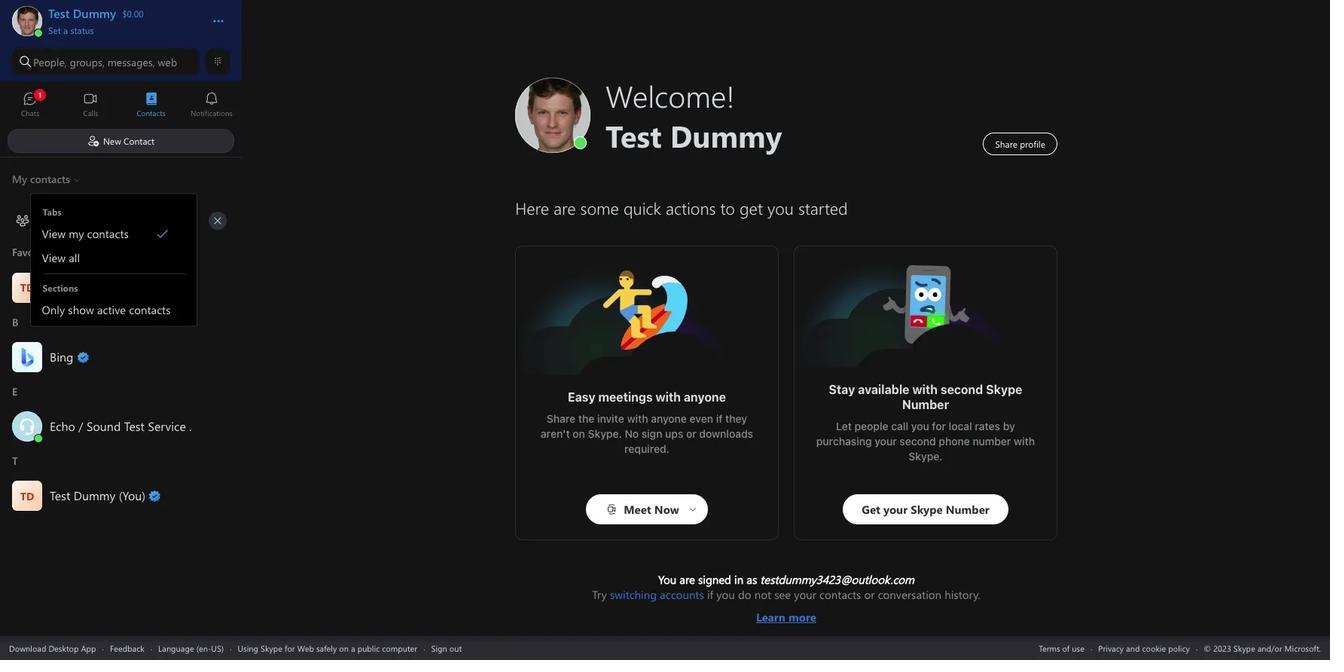 Task type: vqa. For each thing, say whether or not it's contained in the screenshot.
Type
no



Task type: locate. For each thing, give the bounding box(es) containing it.
your inside try switching accounts if you do not see your contacts or conversation history. learn more
[[795, 587, 817, 602]]

(you) inside favorites group
[[119, 279, 146, 295]]

1 horizontal spatial your
[[875, 435, 897, 448]]

with up number at the bottom of page
[[913, 383, 938, 396]]

a right set
[[63, 24, 68, 36]]

test inside the t group
[[50, 488, 70, 503]]

(you)
[[119, 279, 146, 295], [119, 488, 146, 503]]

test dummy (you) inside the t group
[[50, 488, 146, 503]]

sign out
[[432, 643, 462, 654]]

skype.
[[588, 427, 622, 440], [909, 450, 943, 463]]

for left the web
[[285, 643, 295, 654]]

0 horizontal spatial a
[[63, 24, 68, 36]]

1 horizontal spatial on
[[573, 427, 585, 440]]

1 vertical spatial (you)
[[119, 488, 146, 503]]

test up bing
[[50, 279, 70, 295]]

a
[[63, 24, 68, 36], [351, 643, 355, 654]]

skype right "using"
[[261, 643, 283, 654]]

0 vertical spatial skype
[[987, 383, 1023, 396]]

learn
[[757, 610, 786, 625]]

a inside button
[[63, 24, 68, 36]]

they
[[726, 412, 748, 425]]

people, groups, messages, web
[[33, 55, 177, 69]]

0 vertical spatial second
[[941, 383, 984, 396]]

number
[[973, 435, 1012, 448]]

skype. inside let people call you for local rates by purchasing your second phone number with skype.
[[909, 450, 943, 463]]

for left local
[[933, 420, 947, 433]]

1 dummy from the top
[[74, 279, 116, 295]]

desktop
[[49, 643, 79, 654]]

aren't
[[541, 427, 570, 440]]

if
[[717, 412, 723, 425], [708, 587, 714, 602]]

0 vertical spatial (you)
[[119, 279, 146, 295]]

0 horizontal spatial your
[[795, 587, 817, 602]]

or
[[687, 427, 697, 440], [865, 587, 875, 602]]

0 vertical spatial you
[[912, 420, 930, 433]]

skype. down phone
[[909, 450, 943, 463]]

1 vertical spatial for
[[285, 643, 295, 654]]

anyone up even at the bottom right of page
[[684, 390, 727, 404]]

with inside let people call you for local rates by purchasing your second phone number with skype.
[[1014, 435, 1036, 448]]

contacts
[[820, 587, 862, 602]]

e group
[[0, 379, 242, 449]]

share
[[547, 412, 576, 425]]

test
[[50, 279, 70, 295], [124, 418, 145, 434], [50, 488, 70, 503]]

see
[[775, 587, 792, 602]]

number
[[903, 398, 950, 412]]

(en-
[[196, 643, 211, 654]]

1 vertical spatial on
[[339, 643, 349, 654]]

echo / sound test service .
[[50, 418, 192, 434]]

1 vertical spatial test
[[124, 418, 145, 434]]

using skype for web safely on a public computer
[[238, 643, 418, 654]]

dummy down sound
[[74, 488, 116, 503]]

your down call
[[875, 435, 897, 448]]

you
[[659, 572, 677, 587]]

tab list
[[0, 85, 242, 127]]

test for the t group
[[50, 488, 70, 503]]

test dummy (you)
[[50, 279, 146, 295], [50, 488, 146, 503]]

0 vertical spatial a
[[63, 24, 68, 36]]

skype
[[987, 383, 1023, 396], [261, 643, 283, 654]]

1 vertical spatial skype.
[[909, 450, 943, 463]]

b group
[[0, 310, 242, 379]]

you right call
[[912, 420, 930, 433]]

sign
[[642, 427, 663, 440]]

on right safely
[[339, 643, 349, 654]]

1 horizontal spatial skype
[[987, 383, 1023, 396]]

0 vertical spatial or
[[687, 427, 697, 440]]

with inside the stay available with second skype number
[[913, 383, 938, 396]]

0 vertical spatial your
[[875, 435, 897, 448]]

messages,
[[108, 55, 155, 69]]

accounts
[[660, 587, 705, 602]]

your right the see
[[795, 587, 817, 602]]

whosthis
[[881, 262, 928, 277]]

share the invite with anyone even if they aren't on skype. no sign ups or downloads required.
[[541, 412, 756, 455]]

0 vertical spatial if
[[717, 412, 723, 425]]

dummy
[[74, 279, 116, 295], [74, 488, 116, 503]]

anyone up the ups
[[651, 412, 687, 425]]

web
[[297, 643, 314, 654]]

1 vertical spatial second
[[900, 435, 937, 448]]

test for favorites group on the top left
[[50, 279, 70, 295]]

dummy for the t group
[[74, 488, 116, 503]]

anyone
[[684, 390, 727, 404], [651, 412, 687, 425]]

for
[[933, 420, 947, 433], [285, 643, 295, 654]]

test dummy (you) for the t group
[[50, 488, 146, 503]]

if right are
[[708, 587, 714, 602]]

easy meetings with anyone
[[568, 390, 727, 404]]

0 horizontal spatial you
[[717, 587, 735, 602]]

1 vertical spatial skype
[[261, 643, 283, 654]]

1 vertical spatial dummy
[[74, 488, 116, 503]]

feedback link
[[110, 643, 144, 654]]

with down by
[[1014, 435, 1036, 448]]

test right sound
[[124, 418, 145, 434]]

with up no
[[627, 412, 649, 425]]

you are signed in as
[[659, 572, 761, 587]]

0 vertical spatial test
[[50, 279, 70, 295]]

skype inside the stay available with second skype number
[[987, 383, 1023, 396]]

1 horizontal spatial for
[[933, 420, 947, 433]]

using skype for web safely on a public computer link
[[238, 643, 418, 654]]

your inside let people call you for local rates by purchasing your second phone number with skype.
[[875, 435, 897, 448]]

1 horizontal spatial you
[[912, 420, 930, 433]]

or right contacts
[[865, 587, 875, 602]]

0 horizontal spatial on
[[339, 643, 349, 654]]

1 vertical spatial or
[[865, 587, 875, 602]]

menu
[[31, 218, 197, 274]]

sound
[[87, 418, 121, 434]]

easy
[[568, 390, 596, 404]]

1 test dummy (you) from the top
[[50, 279, 146, 295]]

0 horizontal spatial if
[[708, 587, 714, 602]]

1 vertical spatial your
[[795, 587, 817, 602]]

sign out link
[[432, 643, 462, 654]]

call
[[892, 420, 909, 433]]

if up downloads
[[717, 412, 723, 425]]

0 vertical spatial skype.
[[588, 427, 622, 440]]

if inside try switching accounts if you do not see your contacts or conversation history. learn more
[[708, 587, 714, 602]]

or right the ups
[[687, 427, 697, 440]]

1 vertical spatial you
[[717, 587, 735, 602]]

t group
[[0, 449, 242, 518]]

dummy up b "group" at left
[[74, 279, 116, 295]]

test dummy (you) down sound
[[50, 488, 146, 503]]

0 horizontal spatial skype
[[261, 643, 283, 654]]

0 vertical spatial on
[[573, 427, 585, 440]]

you inside let people call you for local rates by purchasing your second phone number with skype.
[[912, 420, 930, 433]]

privacy and cookie policy link
[[1099, 643, 1191, 654]]

computer
[[382, 643, 418, 654]]

feedback
[[110, 643, 144, 654]]

language (en-us) link
[[158, 643, 224, 654]]

dummy inside the t group
[[74, 488, 116, 503]]

1 horizontal spatial if
[[717, 412, 723, 425]]

2 test dummy (you) from the top
[[50, 488, 146, 503]]

0 horizontal spatial for
[[285, 643, 295, 654]]

sign
[[432, 643, 448, 654]]

anyone inside share the invite with anyone even if they aren't on skype. no sign ups or downloads required.
[[651, 412, 687, 425]]

skype up by
[[987, 383, 1023, 396]]

1 horizontal spatial a
[[351, 643, 355, 654]]

(you) down echo / sound test service .
[[119, 488, 146, 503]]

with
[[913, 383, 938, 396], [656, 390, 681, 404], [627, 412, 649, 425], [1014, 435, 1036, 448]]

test inside e group
[[124, 418, 145, 434]]

rates
[[976, 420, 1001, 433]]

test dummy (you) inside favorites group
[[50, 279, 146, 295]]

0 horizontal spatial skype.
[[588, 427, 622, 440]]

downloads
[[700, 427, 754, 440]]

terms of use
[[1040, 643, 1085, 654]]

1 horizontal spatial skype.
[[909, 450, 943, 463]]

a left public
[[351, 643, 355, 654]]

0 vertical spatial dummy
[[74, 279, 116, 295]]

0 horizontal spatial or
[[687, 427, 697, 440]]

(you) inside the t group
[[119, 488, 146, 503]]

1 horizontal spatial second
[[941, 383, 984, 396]]

1 horizontal spatial or
[[865, 587, 875, 602]]

second up local
[[941, 383, 984, 396]]

download
[[9, 643, 46, 654]]

1 vertical spatial test dummy (you)
[[50, 488, 146, 503]]

your
[[875, 435, 897, 448], [795, 587, 817, 602]]

people,
[[33, 55, 67, 69]]

2 (you) from the top
[[119, 488, 146, 503]]

test inside favorites group
[[50, 279, 70, 295]]

skype. down invite
[[588, 427, 622, 440]]

public
[[358, 643, 380, 654]]

1 vertical spatial if
[[708, 587, 714, 602]]

2 dummy from the top
[[74, 488, 116, 503]]

for inside let people call you for local rates by purchasing your second phone number with skype.
[[933, 420, 947, 433]]

download desktop app link
[[9, 643, 96, 654]]

dummy inside favorites group
[[74, 279, 116, 295]]

set
[[48, 24, 61, 36]]

test dummy (you) for favorites group on the top left
[[50, 279, 146, 295]]

test dummy (you) up b "group" at left
[[50, 279, 146, 295]]

as
[[747, 572, 758, 587]]

no
[[625, 427, 639, 440]]

switching accounts link
[[610, 587, 705, 602]]

available
[[859, 383, 910, 396]]

favorites group
[[0, 240, 242, 310]]

you left do at the bottom right of the page
[[717, 587, 735, 602]]

meetings
[[599, 390, 653, 404]]

on down the
[[573, 427, 585, 440]]

history.
[[945, 587, 981, 602]]

in
[[735, 572, 744, 587]]

let people call you for local rates by purchasing your second phone number with skype.
[[817, 420, 1038, 463]]

1 vertical spatial anyone
[[651, 412, 687, 425]]

0 horizontal spatial second
[[900, 435, 937, 448]]

1 (you) from the top
[[119, 279, 146, 295]]

test down echo
[[50, 488, 70, 503]]

out
[[450, 643, 462, 654]]

or inside try switching accounts if you do not see your contacts or conversation history. learn more
[[865, 587, 875, 602]]

0 vertical spatial test dummy (you)
[[50, 279, 146, 295]]

2 vertical spatial test
[[50, 488, 70, 503]]

second down call
[[900, 435, 937, 448]]

0 vertical spatial for
[[933, 420, 947, 433]]

(you) up b "group" at left
[[119, 279, 146, 295]]



Task type: describe. For each thing, give the bounding box(es) containing it.
try switching accounts if you do not see your contacts or conversation history. learn more
[[593, 587, 981, 625]]

mansurfer
[[602, 269, 656, 285]]

do
[[739, 587, 752, 602]]

us)
[[211, 643, 224, 654]]

signed
[[699, 572, 732, 587]]

app
[[81, 643, 96, 654]]

required.
[[625, 442, 670, 455]]

(you) for the t group
[[119, 488, 146, 503]]

people, groups, messages, web button
[[12, 48, 200, 75]]

learn more link
[[593, 602, 981, 625]]

safely
[[316, 643, 337, 654]]

using
[[238, 643, 259, 654]]

even
[[690, 412, 714, 425]]

with up the ups
[[656, 390, 681, 404]]

/
[[79, 418, 83, 434]]

echo
[[50, 418, 75, 434]]

policy
[[1169, 643, 1191, 654]]

dummy for favorites group on the top left
[[74, 279, 116, 295]]

language (en-us)
[[158, 643, 224, 654]]

terms of use link
[[1040, 643, 1085, 654]]

by
[[1004, 420, 1016, 433]]

the
[[579, 412, 595, 425]]

set a status button
[[48, 21, 197, 36]]

try
[[593, 587, 607, 602]]

language
[[158, 643, 194, 654]]

purchasing
[[817, 435, 872, 448]]

cookie
[[1143, 643, 1167, 654]]

second inside the stay available with second skype number
[[941, 383, 984, 396]]

0 vertical spatial anyone
[[684, 390, 727, 404]]

you inside try switching accounts if you do not see your contacts or conversation history. learn more
[[717, 587, 735, 602]]

.
[[189, 418, 192, 434]]

local
[[949, 420, 973, 433]]

use
[[1073, 643, 1085, 654]]

download desktop app
[[9, 643, 96, 654]]

status
[[70, 24, 94, 36]]

invite
[[598, 412, 625, 425]]

1 vertical spatial a
[[351, 643, 355, 654]]

let
[[837, 420, 852, 433]]

switching
[[610, 587, 657, 602]]

with inside share the invite with anyone even if they aren't on skype. no sign ups or downloads required.
[[627, 412, 649, 425]]

stay available with second skype number
[[829, 383, 1026, 412]]

are
[[680, 572, 695, 587]]

terms
[[1040, 643, 1061, 654]]

of
[[1063, 643, 1070, 654]]

on inside share the invite with anyone even if they aren't on skype. no sign ups or downloads required.
[[573, 427, 585, 440]]

service
[[148, 418, 186, 434]]

stay
[[829, 383, 856, 396]]

skype. inside share the invite with anyone even if they aren't on skype. no sign ups or downloads required.
[[588, 427, 622, 440]]

people
[[855, 420, 889, 433]]

phone
[[939, 435, 971, 448]]

groups,
[[70, 55, 105, 69]]

second inside let people call you for local rates by purchasing your second phone number with skype.
[[900, 435, 937, 448]]

privacy
[[1099, 643, 1125, 654]]

or inside share the invite with anyone even if they aren't on skype. no sign ups or downloads required.
[[687, 427, 697, 440]]

and
[[1127, 643, 1141, 654]]

if inside share the invite with anyone even if they aren't on skype. no sign ups or downloads required.
[[717, 412, 723, 425]]

(you) for favorites group on the top left
[[119, 279, 146, 295]]

bing
[[50, 349, 74, 365]]

web
[[158, 55, 177, 69]]

more
[[789, 610, 817, 625]]

ups
[[666, 427, 684, 440]]

set a status
[[48, 24, 94, 36]]

privacy and cookie policy
[[1099, 643, 1191, 654]]



